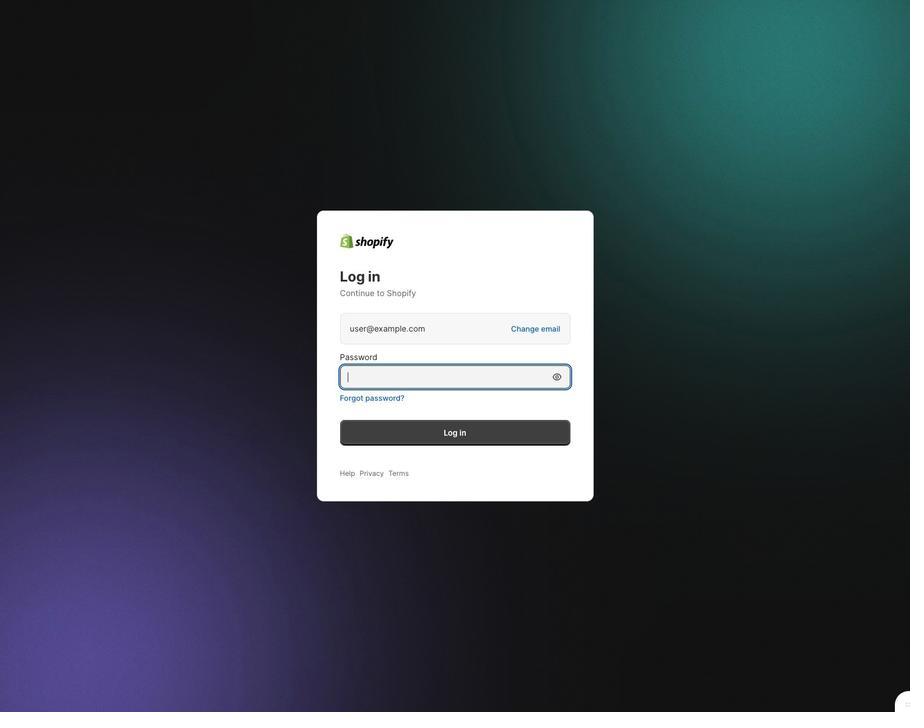 Task type: locate. For each thing, give the bounding box(es) containing it.
show password image
[[551, 372, 563, 383]]

show password element
[[551, 372, 563, 383]]

log in to shopify image
[[340, 234, 394, 249]]

None password field
[[341, 366, 551, 388]]



Task type: vqa. For each thing, say whether or not it's contained in the screenshot.
SHOW PASSWORD "IMAGE"
yes



